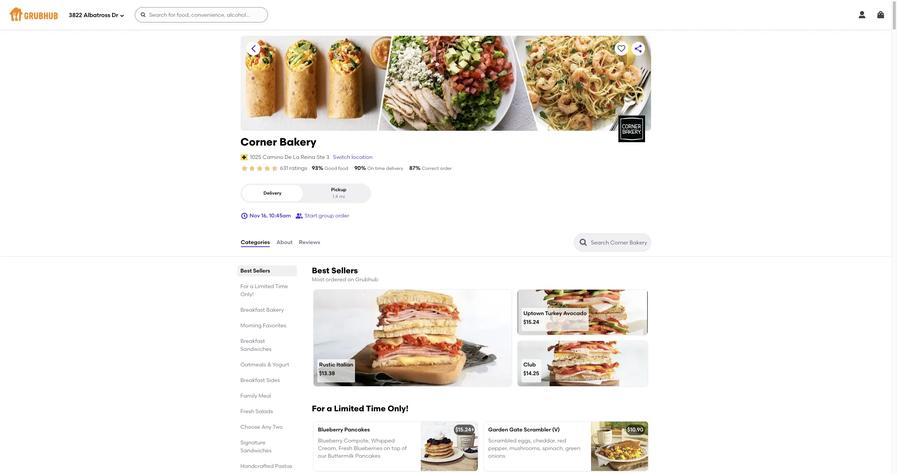 Task type: locate. For each thing, give the bounding box(es) containing it.
reviews
[[299, 239, 320, 246]]

1 blueberry from the top
[[318, 427, 343, 433]]

0 vertical spatial for
[[240, 283, 249, 290]]

mushrooms,
[[510, 445, 541, 452]]

caret left icon image
[[249, 44, 258, 53]]

club
[[524, 361, 536, 368]]

bakery for breakfast bakery
[[266, 307, 284, 313]]

1 horizontal spatial time
[[366, 404, 386, 413]]

0 horizontal spatial limited
[[255, 283, 274, 290]]

1 vertical spatial only!
[[388, 404, 409, 413]]

de
[[285, 154, 292, 160]]

svg image inside nov 16, 10:45am button
[[240, 212, 248, 220]]

1 horizontal spatial $15.24
[[524, 319, 539, 326]]

best
[[312, 266, 330, 275], [240, 268, 252, 274]]

1 vertical spatial breakfast
[[240, 338, 265, 344]]

0 horizontal spatial svg image
[[120, 13, 124, 18]]

sellers up for a limited time only! tab
[[253, 268, 270, 274]]

only!
[[240, 291, 254, 298], [388, 404, 409, 413]]

0 horizontal spatial order
[[335, 212, 349, 219]]

corner bakery
[[240, 135, 316, 148]]

2 vertical spatial breakfast
[[240, 377, 265, 384]]

631 ratings
[[280, 165, 307, 171]]

reviews button
[[299, 229, 321, 256]]

1 horizontal spatial for a limited time only!
[[312, 404, 409, 413]]

order
[[440, 166, 452, 171], [335, 212, 349, 219]]

0 vertical spatial a
[[250, 283, 253, 290]]

0 horizontal spatial a
[[250, 283, 253, 290]]

time up whipped at the bottom
[[366, 404, 386, 413]]

0 vertical spatial on
[[347, 276, 354, 283]]

sellers inside tab
[[253, 268, 270, 274]]

best inside tab
[[240, 268, 252, 274]]

2 sandwiches from the top
[[240, 447, 272, 454]]

breakfast
[[240, 307, 265, 313], [240, 338, 265, 344], [240, 377, 265, 384]]

0 vertical spatial breakfast
[[240, 307, 265, 313]]

1 vertical spatial for
[[312, 404, 325, 413]]

best up for a limited time only! tab
[[240, 268, 252, 274]]

2 horizontal spatial svg image
[[858, 10, 867, 19]]

fresh down family
[[240, 408, 254, 415]]

$15.24 left the "garden"
[[455, 427, 471, 433]]

correct order
[[422, 166, 452, 171]]

0 vertical spatial for a limited time only!
[[240, 283, 288, 298]]

nov 16, 10:45am button
[[240, 209, 291, 223]]

sandwiches
[[240, 346, 272, 352], [240, 447, 272, 454]]

sellers up ordered
[[331, 266, 358, 275]]

0 vertical spatial time
[[275, 283, 288, 290]]

uptown turkey avocado $15.24
[[524, 310, 587, 326]]

scrambler
[[524, 427, 551, 433]]

0 horizontal spatial time
[[275, 283, 288, 290]]

breakfast inside breakfast sandwiches
[[240, 338, 265, 344]]

whipped
[[371, 437, 395, 444]]

only! up whipped at the bottom
[[388, 404, 409, 413]]

star icon image
[[240, 165, 248, 172], [248, 165, 256, 172], [256, 165, 263, 172], [263, 165, 271, 172], [271, 165, 278, 172], [271, 165, 278, 172]]

1 breakfast from the top
[[240, 307, 265, 313]]

categories button
[[240, 229, 270, 256]]

2 breakfast from the top
[[240, 338, 265, 344]]

631
[[280, 165, 288, 171]]

time
[[275, 283, 288, 290], [366, 404, 386, 413]]

rustic italian $13.38
[[319, 361, 353, 377]]

breakfast down the oatmeals
[[240, 377, 265, 384]]

1 vertical spatial sandwiches
[[240, 447, 272, 454]]

albatross
[[84, 12, 110, 18]]

meal
[[259, 393, 271, 399]]

for
[[240, 283, 249, 290], [312, 404, 325, 413]]

(v)
[[552, 427, 560, 433]]

bakery up favorites
[[266, 307, 284, 313]]

about
[[276, 239, 293, 246]]

choose any two tab
[[240, 423, 294, 431]]

1 vertical spatial order
[[335, 212, 349, 219]]

breakfast for breakfast sides
[[240, 377, 265, 384]]

1 horizontal spatial a
[[327, 404, 332, 413]]

for down "best sellers"
[[240, 283, 249, 290]]

0 horizontal spatial $15.24
[[455, 427, 471, 433]]

93
[[312, 165, 318, 171]]

a inside for a limited time only! tab
[[250, 283, 253, 290]]

for up blueberry pancakes
[[312, 404, 325, 413]]

1 horizontal spatial on
[[384, 445, 390, 452]]

order right correct
[[440, 166, 452, 171]]

1 horizontal spatial sellers
[[331, 266, 358, 275]]

0 vertical spatial bakery
[[280, 135, 316, 148]]

0 horizontal spatial svg image
[[140, 12, 146, 18]]

3822 albatross dr
[[69, 12, 118, 18]]

&
[[267, 362, 271, 368]]

fresh
[[240, 408, 254, 415], [339, 445, 352, 452]]

option group containing pickup
[[240, 184, 371, 203]]

1 horizontal spatial svg image
[[876, 10, 885, 19]]

fresh up buttermilk
[[339, 445, 352, 452]]

limited inside for a limited time only!
[[255, 283, 274, 290]]

eggs,
[[518, 437, 532, 444]]

0 vertical spatial only!
[[240, 291, 254, 298]]

1 vertical spatial time
[[366, 404, 386, 413]]

sandwiches inside "breakfast sandwiches" tab
[[240, 346, 272, 352]]

for a limited time only! up blueberry pancakes
[[312, 404, 409, 413]]

$15.24 down uptown
[[524, 319, 539, 326]]

a
[[250, 283, 253, 290], [327, 404, 332, 413]]

la
[[293, 154, 299, 160]]

1 horizontal spatial limited
[[334, 404, 364, 413]]

morning favorites tab
[[240, 322, 294, 330]]

mi
[[339, 194, 345, 199]]

0 horizontal spatial fresh
[[240, 408, 254, 415]]

best for best sellers
[[240, 268, 252, 274]]

switch location button
[[333, 153, 373, 162]]

yogurt
[[272, 362, 289, 368]]

sellers
[[331, 266, 358, 275], [253, 268, 270, 274]]

0 horizontal spatial only!
[[240, 291, 254, 298]]

blueberries
[[354, 445, 382, 452]]

limited down best sellers tab
[[255, 283, 274, 290]]

grubhub
[[355, 276, 378, 283]]

handcrafted pastas tab
[[240, 462, 294, 470]]

1 horizontal spatial order
[[440, 166, 452, 171]]

Search for food, convenience, alcohol... search field
[[135, 7, 268, 22]]

reina
[[301, 154, 315, 160]]

bakery up la
[[280, 135, 316, 148]]

1 vertical spatial fresh
[[339, 445, 352, 452]]

svg image
[[876, 10, 885, 19], [120, 13, 124, 18]]

1 vertical spatial pancakes
[[355, 453, 380, 459]]

for a limited time only! up breakfast bakery
[[240, 283, 288, 298]]

group
[[319, 212, 334, 219]]

on down whipped at the bottom
[[384, 445, 390, 452]]

0 horizontal spatial best
[[240, 268, 252, 274]]

fresh salads tab
[[240, 408, 294, 416]]

only! up breakfast bakery
[[240, 291, 254, 298]]

time
[[375, 166, 385, 171]]

a up blueberry pancakes
[[327, 404, 332, 413]]

corner
[[240, 135, 277, 148]]

1 horizontal spatial fresh
[[339, 445, 352, 452]]

3 breakfast from the top
[[240, 377, 265, 384]]

best sellers
[[240, 268, 270, 274]]

$15.24 +
[[455, 427, 474, 433]]

time down best sellers tab
[[275, 283, 288, 290]]

people icon image
[[296, 212, 303, 220]]

1 vertical spatial blueberry
[[318, 437, 343, 444]]

0 horizontal spatial for a limited time only!
[[240, 283, 288, 298]]

blueberry inside blueberry compote, whipped cream, fresh blueberries on top of our buttermilk pancakes
[[318, 437, 343, 444]]

order inside button
[[335, 212, 349, 219]]

1 vertical spatial for a limited time only!
[[312, 404, 409, 413]]

0 vertical spatial sandwiches
[[240, 346, 272, 352]]

bakery inside tab
[[266, 307, 284, 313]]

sandwiches inside signature sandwiches tab
[[240, 447, 272, 454]]

0 vertical spatial $15.24
[[524, 319, 539, 326]]

0 vertical spatial blueberry
[[318, 427, 343, 433]]

order right the group
[[335, 212, 349, 219]]

signature
[[240, 440, 265, 446]]

breakfast bakery tab
[[240, 306, 294, 314]]

option group
[[240, 184, 371, 203]]

sandwiches for signature
[[240, 447, 272, 454]]

1 horizontal spatial for
[[312, 404, 325, 413]]

pancakes up the compote,
[[344, 427, 370, 433]]

best up most
[[312, 266, 330, 275]]

2 blueberry from the top
[[318, 437, 343, 444]]

location
[[352, 154, 373, 160]]

blueberry pancakes
[[318, 427, 370, 433]]

breakfast up morning
[[240, 307, 265, 313]]

sandwiches down signature
[[240, 447, 272, 454]]

on
[[347, 276, 354, 283], [384, 445, 390, 452]]

correct
[[422, 166, 439, 171]]

87
[[409, 165, 415, 171]]

save this restaurant button
[[615, 42, 628, 56]]

breakfast sandwiches tab
[[240, 337, 294, 353]]

1 sandwiches from the top
[[240, 346, 272, 352]]

0 horizontal spatial on
[[347, 276, 354, 283]]

pancakes
[[344, 427, 370, 433], [355, 453, 380, 459]]

$15.24
[[524, 319, 539, 326], [455, 427, 471, 433]]

best sellers tab
[[240, 267, 294, 275]]

signature sandwiches tab
[[240, 439, 294, 455]]

0 vertical spatial fresh
[[240, 408, 254, 415]]

camino
[[263, 154, 283, 160]]

blueberry
[[318, 427, 343, 433], [318, 437, 343, 444]]

pancakes down the blueberries at bottom left
[[355, 453, 380, 459]]

of
[[402, 445, 407, 452]]

1 vertical spatial a
[[327, 404, 332, 413]]

start group order button
[[296, 209, 349, 223]]

about button
[[276, 229, 293, 256]]

1 vertical spatial bakery
[[266, 307, 284, 313]]

oatmeals & yogurt tab
[[240, 361, 294, 369]]

1 vertical spatial $15.24
[[455, 427, 471, 433]]

family meal tab
[[240, 392, 294, 400]]

for inside tab
[[240, 283, 249, 290]]

1 vertical spatial on
[[384, 445, 390, 452]]

a down "best sellers"
[[250, 283, 253, 290]]

sellers for best sellers
[[253, 268, 270, 274]]

save this restaurant image
[[617, 44, 626, 53]]

0 vertical spatial order
[[440, 166, 452, 171]]

on inside blueberry compote, whipped cream, fresh blueberries on top of our buttermilk pancakes
[[384, 445, 390, 452]]

0 vertical spatial limited
[[255, 283, 274, 290]]

limited up blueberry pancakes
[[334, 404, 364, 413]]

on right ordered
[[347, 276, 354, 283]]

1 horizontal spatial best
[[312, 266, 330, 275]]

sellers inside best sellers most ordered on grubhub
[[331, 266, 358, 275]]

share icon image
[[634, 44, 643, 53]]

breakfast for breakfast sandwiches
[[240, 338, 265, 344]]

svg image
[[858, 10, 867, 19], [140, 12, 146, 18], [240, 212, 248, 220]]

sandwiches up the oatmeals
[[240, 346, 272, 352]]

breakfast down morning
[[240, 338, 265, 344]]

0 horizontal spatial sellers
[[253, 268, 270, 274]]

0 horizontal spatial for
[[240, 283, 249, 290]]

1 horizontal spatial svg image
[[240, 212, 248, 220]]

best inside best sellers most ordered on grubhub
[[312, 266, 330, 275]]



Task type: describe. For each thing, give the bounding box(es) containing it.
family meal
[[240, 393, 271, 399]]

pancakes inside blueberry compote, whipped cream, fresh blueberries on top of our buttermilk pancakes
[[355, 453, 380, 459]]

start group order
[[305, 212, 349, 219]]

scrambled
[[488, 437, 517, 444]]

nov
[[250, 212, 260, 219]]

fresh inside blueberry compote, whipped cream, fresh blueberries on top of our buttermilk pancakes
[[339, 445, 352, 452]]

3822
[[69, 12, 82, 18]]

morning favorites
[[240, 322, 286, 329]]

categories
[[241, 239, 270, 246]]

our
[[318, 453, 327, 459]]

scrambled eggs, cheddar, red pepper, mushrooms, spinach, green onions
[[488, 437, 581, 459]]

3
[[326, 154, 329, 160]]

time inside for a limited time only!
[[275, 283, 288, 290]]

buttermilk
[[328, 453, 354, 459]]

16,
[[261, 212, 268, 219]]

pastas
[[275, 463, 292, 470]]

oatmeals
[[240, 362, 266, 368]]

pickup 1.4 mi
[[331, 187, 346, 199]]

+
[[471, 427, 474, 433]]

for a limited time only! inside tab
[[240, 283, 288, 298]]

compote,
[[344, 437, 370, 444]]

favorites
[[263, 322, 286, 329]]

$15.24 inside uptown turkey avocado $15.24
[[524, 319, 539, 326]]

any
[[262, 424, 271, 430]]

gate
[[509, 427, 523, 433]]

handcrafted
[[240, 463, 274, 470]]

onions
[[488, 453, 505, 459]]

breakfast sandwiches
[[240, 338, 272, 352]]

1025
[[250, 154, 261, 160]]

on
[[367, 166, 374, 171]]

handcrafted pastas
[[240, 463, 292, 470]]

blueberry for blueberry pancakes
[[318, 427, 343, 433]]

on time delivery
[[367, 166, 403, 171]]

rustic
[[319, 361, 335, 368]]

blueberry compote, whipped cream, fresh blueberries on top of our buttermilk pancakes
[[318, 437, 407, 459]]

sides
[[266, 377, 280, 384]]

good food
[[325, 166, 348, 171]]

turkey
[[545, 310, 562, 317]]

best for best sellers most ordered on grubhub
[[312, 266, 330, 275]]

search icon image
[[579, 238, 588, 247]]

$10.90
[[628, 427, 643, 433]]

1 vertical spatial limited
[[334, 404, 364, 413]]

blueberry for blueberry compote, whipped cream, fresh blueberries on top of our buttermilk pancakes
[[318, 437, 343, 444]]

breakfast sides
[[240, 377, 280, 384]]

Search Corner Bakery search field
[[590, 239, 648, 246]]

garden
[[488, 427, 508, 433]]

club $14.25
[[524, 361, 539, 377]]

morning
[[240, 322, 262, 329]]

italian
[[337, 361, 353, 368]]

corner bakery logo image
[[618, 116, 645, 142]]

bakery for corner bakery
[[280, 135, 316, 148]]

breakfast for breakfast bakery
[[240, 307, 265, 313]]

breakfast sides tab
[[240, 376, 294, 384]]

cheddar,
[[533, 437, 556, 444]]

90
[[354, 165, 361, 171]]

pepper,
[[488, 445, 508, 452]]

sandwiches for breakfast
[[240, 346, 272, 352]]

on inside best sellers most ordered on grubhub
[[347, 276, 354, 283]]

for a limited time only! tab
[[240, 282, 294, 298]]

$13.38
[[319, 370, 335, 377]]

most
[[312, 276, 324, 283]]

delivery
[[264, 190, 282, 196]]

avocado
[[563, 310, 587, 317]]

pickup
[[331, 187, 346, 192]]

subscription pass image
[[240, 154, 248, 160]]

oatmeals & yogurt
[[240, 362, 289, 368]]

breakfast bakery
[[240, 307, 284, 313]]

start
[[305, 212, 317, 219]]

choose
[[240, 424, 260, 430]]

uptown
[[524, 310, 544, 317]]

best sellers most ordered on grubhub
[[312, 266, 378, 283]]

main navigation navigation
[[0, 0, 892, 30]]

signature sandwiches
[[240, 440, 272, 454]]

spinach,
[[542, 445, 564, 452]]

fresh inside fresh salads tab
[[240, 408, 254, 415]]

1025 camino de la reina ste 3
[[250, 154, 329, 160]]

cream,
[[318, 445, 337, 452]]

delivery
[[386, 166, 403, 171]]

red
[[558, 437, 566, 444]]

green
[[566, 445, 581, 452]]

switch location
[[333, 154, 373, 160]]

ratings
[[289, 165, 307, 171]]

10:45am
[[269, 212, 291, 219]]

fresh salads
[[240, 408, 273, 415]]

good
[[325, 166, 337, 171]]

1025 camino de la reina ste 3 button
[[250, 153, 330, 162]]

blueberry pancakes image
[[421, 422, 478, 471]]

dr
[[112, 12, 118, 18]]

choose any two
[[240, 424, 283, 430]]

1 horizontal spatial only!
[[388, 404, 409, 413]]

ordered
[[326, 276, 346, 283]]

0 vertical spatial pancakes
[[344, 427, 370, 433]]

top
[[392, 445, 400, 452]]

sellers for best sellers most ordered on grubhub
[[331, 266, 358, 275]]

only! inside for a limited time only!
[[240, 291, 254, 298]]

garden gate scrambler (v) image
[[591, 422, 648, 471]]

food
[[338, 166, 348, 171]]

nov 16, 10:45am
[[250, 212, 291, 219]]



Task type: vqa. For each thing, say whether or not it's contained in the screenshot.
2nd medley,
no



